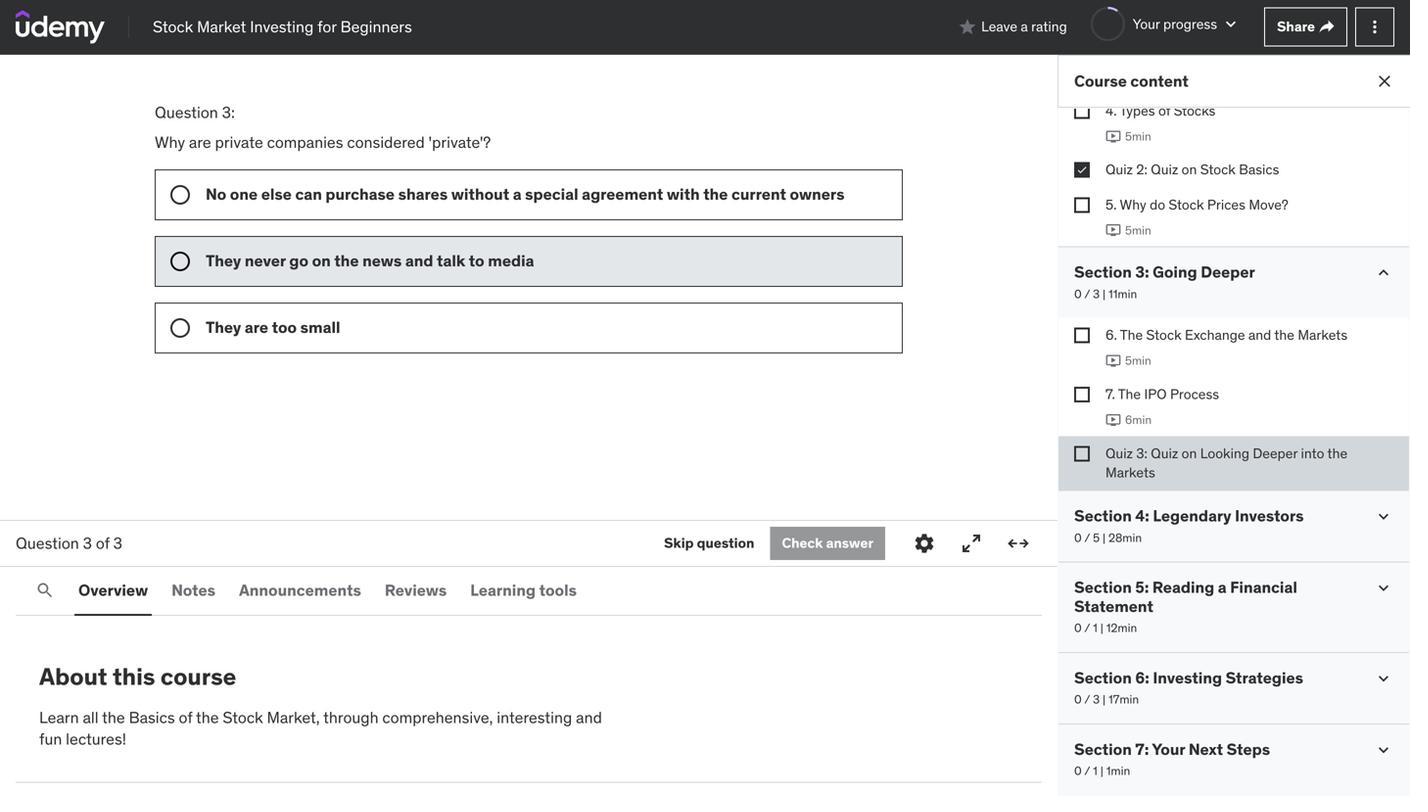 Task type: vqa. For each thing, say whether or not it's contained in the screenshot.
"to" on the top of the page
yes



Task type: describe. For each thing, give the bounding box(es) containing it.
basics inside "learn all the basics of the stock market, through comprehensive, interesting and fun lectures!"
[[129, 708, 175, 728]]

section 7: your next steps 0 / 1 | 1min
[[1075, 739, 1271, 779]]

deeper inside quiz 3: quiz on looking deeper into the markets
[[1253, 445, 1298, 462]]

stock inside "learn all the basics of the stock market, through comprehensive, interesting and fun lectures!"
[[223, 708, 263, 728]]

stock left market
[[153, 16, 193, 37]]

and inside why are private companies considered 'private'? group
[[405, 251, 433, 271]]

through
[[323, 708, 379, 728]]

legendary
[[1153, 506, 1232, 526]]

are inside question 3: why are private companies considered 'private'?
[[189, 132, 211, 152]]

section 7: your next steps button
[[1075, 739, 1271, 759]]

a inside why are private companies considered 'private'? group
[[513, 184, 522, 204]]

quiz left 2:
[[1106, 161, 1133, 178]]

11min
[[1109, 286, 1137, 302]]

'private'?
[[429, 132, 491, 152]]

section for section 4: legendary investors
[[1075, 506, 1132, 526]]

rating
[[1032, 18, 1067, 35]]

else
[[261, 184, 292, 204]]

question
[[697, 534, 755, 552]]

xsmall image for 5. why do stock prices move?
[[1075, 197, 1090, 213]]

xsmall image inside share button
[[1319, 19, 1335, 35]]

7. the ipo process
[[1106, 385, 1220, 403]]

markets inside quiz 3: quiz on looking deeper into the markets
[[1106, 464, 1156, 481]]

3 inside section 6: investing strategies 0 / 3 | 17min
[[1093, 692, 1100, 707]]

no one else can purchase shares without a special agreement with the current owners
[[206, 184, 845, 204]]

considered
[[347, 132, 425, 152]]

this
[[113, 662, 155, 692]]

0 for section 6: investing strategies
[[1075, 692, 1082, 707]]

about
[[39, 662, 107, 692]]

2:
[[1137, 161, 1148, 178]]

| inside section 7: your next steps 0 / 1 | 1min
[[1101, 764, 1104, 779]]

current
[[732, 184, 787, 204]]

deeper inside section 3: going deeper 0 / 3 | 11min
[[1201, 262, 1256, 282]]

on for the
[[312, 251, 331, 271]]

3: for quiz
[[1137, 445, 1148, 462]]

media
[[488, 251, 534, 271]]

4. types of stocks
[[1106, 102, 1216, 119]]

they never go on the news and talk to media
[[206, 251, 534, 271]]

| inside section 5: reading a financial statement 0 / 1 | 12min
[[1101, 621, 1104, 636]]

purchase
[[326, 184, 395, 204]]

course
[[1075, 71, 1127, 91]]

announcements button
[[235, 567, 365, 614]]

udemy image
[[16, 10, 105, 44]]

0 inside section 5: reading a financial statement 0 / 1 | 12min
[[1075, 621, 1082, 636]]

market
[[197, 16, 246, 37]]

investing for strategies
[[1153, 668, 1222, 688]]

special
[[525, 184, 579, 204]]

5min for the
[[1125, 353, 1152, 369]]

small
[[300, 317, 340, 337]]

announcements
[[239, 580, 361, 600]]

section for section 3: going deeper
[[1075, 262, 1132, 282]]

course content
[[1075, 71, 1189, 91]]

| for section 3: going deeper
[[1103, 286, 1106, 302]]

course
[[160, 662, 236, 692]]

market,
[[267, 708, 320, 728]]

quiz right 2:
[[1151, 161, 1179, 178]]

tools
[[539, 580, 577, 600]]

learning
[[470, 580, 536, 600]]

6min
[[1125, 412, 1152, 428]]

for
[[318, 16, 337, 37]]

of for 3
[[96, 533, 110, 553]]

expanded view image
[[1007, 532, 1030, 555]]

play the ipo process image
[[1106, 412, 1122, 428]]

1 inside section 7: your next steps 0 / 1 | 1min
[[1093, 764, 1098, 779]]

progress
[[1164, 15, 1218, 33]]

5. why do stock prices move?
[[1106, 196, 1289, 213]]

check
[[782, 534, 823, 552]]

they for they never go on the news and talk to media
[[206, 251, 241, 271]]

17min
[[1109, 692, 1139, 707]]

small image for section 4: legendary investors
[[1374, 507, 1394, 527]]

on for looking
[[1182, 445, 1197, 462]]

small image for section 3: going deeper
[[1374, 263, 1394, 283]]

owners
[[790, 184, 845, 204]]

section 5: reading a financial statement 0 / 1 | 12min
[[1075, 578, 1298, 636]]

small image for section 7: your next steps
[[1374, 740, 1394, 760]]

share
[[1277, 18, 1315, 35]]

stock right do
[[1169, 196, 1204, 213]]

why inside sidebar element
[[1120, 196, 1147, 213]]

no
[[206, 184, 226, 204]]

quiz 3: quiz on looking deeper into the markets
[[1106, 445, 1348, 481]]

check answer
[[782, 534, 874, 552]]

section 3: going deeper button
[[1075, 262, 1256, 282]]

content
[[1131, 71, 1189, 91]]

the right with
[[703, 184, 728, 204]]

section for section 5: reading a financial statement
[[1075, 578, 1132, 598]]

skip question
[[664, 534, 755, 552]]

going
[[1153, 262, 1198, 282]]

shares
[[398, 184, 448, 204]]

learn all the basics of the stock market, through comprehensive, interesting and fun lectures!
[[39, 708, 602, 750]]

5min for types
[[1125, 129, 1152, 144]]

the inside quiz 3: quiz on looking deeper into the markets
[[1328, 445, 1348, 462]]

6.
[[1106, 326, 1118, 344]]

your progress button
[[1091, 7, 1241, 41]]

fun
[[39, 729, 62, 750]]

can
[[295, 184, 322, 204]]

companies
[[267, 132, 343, 152]]

1 inside section 5: reading a financial statement 0 / 1 | 12min
[[1093, 621, 1098, 636]]

play why do stock prices move? image
[[1106, 223, 1122, 238]]

stock market investing for beginners
[[153, 16, 412, 37]]

reviews
[[385, 580, 447, 600]]

looking
[[1201, 445, 1250, 462]]

share button
[[1265, 7, 1348, 47]]

4:
[[1136, 506, 1150, 526]]

/ for section 3: going deeper
[[1085, 286, 1090, 302]]

financial
[[1230, 578, 1298, 598]]

12min
[[1107, 621, 1137, 636]]

are inside group
[[245, 317, 268, 337]]

section for section 7: your next steps
[[1075, 739, 1132, 759]]

/ for section 4: legendary investors
[[1085, 530, 1090, 545]]

3: for question
[[222, 102, 235, 122]]

lectures!
[[66, 729, 126, 750]]

never
[[245, 251, 286, 271]]

comprehensive,
[[382, 708, 493, 728]]

they are too small
[[206, 317, 340, 337]]



Task type: locate. For each thing, give the bounding box(es) containing it.
7.
[[1106, 385, 1115, 403]]

quiz
[[1106, 161, 1133, 178], [1151, 161, 1179, 178], [1106, 445, 1133, 462], [1151, 445, 1179, 462]]

process
[[1170, 385, 1220, 403]]

stock left exchange
[[1147, 326, 1182, 344]]

sidebar element
[[1058, 0, 1411, 796]]

leave a rating button
[[958, 3, 1067, 50]]

| left 1min
[[1101, 764, 1104, 779]]

section for section 6: investing strategies
[[1075, 668, 1132, 688]]

of down course
[[179, 708, 192, 728]]

ipo
[[1145, 385, 1167, 403]]

0 inside section 7: your next steps 0 / 1 | 1min
[[1075, 764, 1082, 779]]

0 horizontal spatial are
[[189, 132, 211, 152]]

1 1 from the top
[[1093, 621, 1098, 636]]

1 left 1min
[[1093, 764, 1098, 779]]

beginners
[[340, 16, 412, 37]]

to
[[469, 251, 485, 271]]

on right go
[[312, 251, 331, 271]]

2 vertical spatial xsmall image
[[1075, 197, 1090, 213]]

reviews button
[[381, 567, 451, 614]]

small image for section 6: investing strategies
[[1374, 669, 1394, 688]]

3: inside section 3: going deeper 0 / 3 | 11min
[[1136, 262, 1150, 282]]

xsmall image
[[1319, 19, 1335, 35], [1075, 328, 1090, 343], [1075, 387, 1090, 403], [1075, 446, 1090, 462]]

a
[[1021, 18, 1028, 35], [513, 184, 522, 204], [1218, 578, 1227, 598]]

reading
[[1153, 578, 1215, 598]]

0 horizontal spatial why
[[155, 132, 185, 152]]

investing for for
[[250, 16, 314, 37]]

28min
[[1109, 530, 1142, 545]]

next
[[1189, 739, 1224, 759]]

0 horizontal spatial of
[[96, 533, 110, 553]]

the right the all
[[102, 708, 125, 728]]

interesting
[[497, 708, 572, 728]]

your
[[1133, 15, 1160, 33], [1152, 739, 1186, 759]]

5min for why
[[1125, 223, 1152, 238]]

they left never
[[206, 251, 241, 271]]

question
[[155, 102, 218, 122], [16, 533, 79, 553]]

1 vertical spatial why
[[1120, 196, 1147, 213]]

1 5min from the top
[[1125, 129, 1152, 144]]

they for they are too small
[[206, 317, 241, 337]]

the right 7.
[[1118, 385, 1141, 403]]

are
[[189, 132, 211, 152], [245, 317, 268, 337]]

deeper left into
[[1253, 445, 1298, 462]]

section inside section 5: reading a financial statement 0 / 1 | 12min
[[1075, 578, 1132, 598]]

2 xsmall image from the top
[[1075, 162, 1090, 178]]

1 left 12min
[[1093, 621, 1098, 636]]

1 xsmall image from the top
[[1075, 103, 1090, 119]]

0 horizontal spatial investing
[[250, 16, 314, 37]]

the
[[703, 184, 728, 204], [334, 251, 359, 271], [1275, 326, 1295, 344], [1328, 445, 1348, 462], [102, 708, 125, 728], [196, 708, 219, 728]]

| left 12min
[[1101, 621, 1104, 636]]

0 horizontal spatial markets
[[1106, 464, 1156, 481]]

/ left '11min'
[[1085, 286, 1090, 302]]

1 horizontal spatial why
[[1120, 196, 1147, 213]]

3 inside section 3: going deeper 0 / 3 | 11min
[[1093, 286, 1100, 302]]

stock up prices
[[1201, 161, 1236, 178]]

4 section from the top
[[1075, 668, 1132, 688]]

question 3 of 3
[[16, 533, 122, 553]]

| for section 4: legendary investors
[[1103, 530, 1106, 545]]

0 inside section 3: going deeper 0 / 3 | 11min
[[1075, 286, 1082, 302]]

0 vertical spatial and
[[405, 251, 433, 271]]

on for stock
[[1182, 161, 1197, 178]]

deeper
[[1201, 262, 1256, 282], [1253, 445, 1298, 462]]

1 vertical spatial deeper
[[1253, 445, 1298, 462]]

actions image
[[1365, 17, 1385, 37]]

prices
[[1208, 196, 1246, 213]]

and left talk
[[405, 251, 433, 271]]

your right "7:"
[[1152, 739, 1186, 759]]

section 3: going deeper 0 / 3 | 11min
[[1075, 262, 1256, 302]]

5 / from the top
[[1085, 764, 1090, 779]]

why
[[155, 132, 185, 152], [1120, 196, 1147, 213]]

0 vertical spatial why
[[155, 132, 185, 152]]

1 horizontal spatial investing
[[1153, 668, 1222, 688]]

5min right play why do stock prices move? image
[[1125, 223, 1152, 238]]

2 horizontal spatial a
[[1218, 578, 1227, 598]]

why left private
[[155, 132, 185, 152]]

on inside group
[[312, 251, 331, 271]]

without
[[451, 184, 510, 204]]

xsmall image left "5."
[[1075, 197, 1090, 213]]

answer
[[826, 534, 874, 552]]

0 horizontal spatial and
[[405, 251, 433, 271]]

| inside section 4: legendary investors 0 / 5 | 28min
[[1103, 530, 1106, 545]]

section
[[1075, 262, 1132, 282], [1075, 506, 1132, 526], [1075, 578, 1132, 598], [1075, 668, 1132, 688], [1075, 739, 1132, 759]]

play the stock exchange and the markets image
[[1106, 353, 1122, 369]]

of up overview
[[96, 533, 110, 553]]

a left the special
[[513, 184, 522, 204]]

1 0 from the top
[[1075, 286, 1082, 302]]

steps
[[1227, 739, 1271, 759]]

2 5min from the top
[[1125, 223, 1152, 238]]

are left too
[[245, 317, 268, 337]]

xsmall image left 2:
[[1075, 162, 1090, 178]]

section 4: legendary investors button
[[1075, 506, 1304, 526]]

0 left 17min
[[1075, 692, 1082, 707]]

the right exchange
[[1275, 326, 1295, 344]]

question for question 3 of 3
[[16, 533, 79, 553]]

your progress
[[1133, 15, 1218, 33]]

investing inside section 6: investing strategies 0 / 3 | 17min
[[1153, 668, 1222, 688]]

/ inside section 7: your next steps 0 / 1 | 1min
[[1085, 764, 1090, 779]]

markets
[[1298, 326, 1348, 344], [1106, 464, 1156, 481]]

they left too
[[206, 317, 241, 337]]

5.
[[1106, 196, 1117, 213]]

5 0 from the top
[[1075, 764, 1082, 779]]

| inside section 3: going deeper 0 / 3 | 11min
[[1103, 286, 1106, 302]]

of for types
[[1159, 102, 1171, 119]]

0 horizontal spatial a
[[513, 184, 522, 204]]

strategies
[[1226, 668, 1304, 688]]

and right interesting
[[576, 708, 602, 728]]

a inside leave a rating button
[[1021, 18, 1028, 35]]

0 vertical spatial are
[[189, 132, 211, 152]]

the left news
[[334, 251, 359, 271]]

1 vertical spatial a
[[513, 184, 522, 204]]

question up private
[[155, 102, 218, 122]]

go
[[289, 251, 309, 271]]

0 left '11min'
[[1075, 286, 1082, 302]]

0 horizontal spatial question
[[16, 533, 79, 553]]

about this course
[[39, 662, 236, 692]]

1 vertical spatial your
[[1152, 739, 1186, 759]]

types
[[1120, 102, 1155, 119]]

0 vertical spatial investing
[[250, 16, 314, 37]]

xsmall image for 4. types of stocks
[[1075, 103, 1090, 119]]

and inside sidebar element
[[1249, 326, 1272, 344]]

0 inside section 4: legendary investors 0 / 5 | 28min
[[1075, 530, 1082, 545]]

3 section from the top
[[1075, 578, 1132, 598]]

section up '11min'
[[1075, 262, 1132, 282]]

1 vertical spatial on
[[312, 251, 331, 271]]

0 horizontal spatial basics
[[129, 708, 175, 728]]

/ for section 6: investing strategies
[[1085, 692, 1090, 707]]

question inside question 3: why are private companies considered 'private'?
[[155, 102, 218, 122]]

1 vertical spatial of
[[96, 533, 110, 553]]

section left the 5:
[[1075, 578, 1132, 598]]

1 vertical spatial are
[[245, 317, 268, 337]]

/ inside section 5: reading a financial statement 0 / 1 | 12min
[[1085, 621, 1090, 636]]

/ down statement
[[1085, 621, 1090, 636]]

notes
[[172, 580, 216, 600]]

your left progress
[[1133, 15, 1160, 33]]

5min right play types of stocks image
[[1125, 129, 1152, 144]]

/
[[1085, 286, 1090, 302], [1085, 530, 1090, 545], [1085, 621, 1090, 636], [1085, 692, 1090, 707], [1085, 764, 1090, 779]]

5 section from the top
[[1075, 739, 1132, 759]]

basics down about this course
[[129, 708, 175, 728]]

3 xsmall image from the top
[[1075, 197, 1090, 213]]

0 vertical spatial 5min
[[1125, 129, 1152, 144]]

section inside section 3: going deeper 0 / 3 | 11min
[[1075, 262, 1132, 282]]

settings image
[[913, 532, 936, 555]]

3: for section
[[1136, 262, 1150, 282]]

section up 17min
[[1075, 668, 1132, 688]]

3: inside question 3: why are private companies considered 'private'?
[[222, 102, 235, 122]]

3 0 from the top
[[1075, 621, 1082, 636]]

4 0 from the top
[[1075, 692, 1082, 707]]

0 vertical spatial question
[[155, 102, 218, 122]]

all
[[83, 708, 99, 728]]

of inside "learn all the basics of the stock market, through comprehensive, interesting and fun lectures!"
[[179, 708, 192, 728]]

the right the 6.
[[1120, 326, 1143, 344]]

exchange
[[1185, 326, 1245, 344]]

with
[[667, 184, 700, 204]]

the
[[1120, 326, 1143, 344], [1118, 385, 1141, 403]]

and right exchange
[[1249, 326, 1272, 344]]

6. the stock exchange and the markets
[[1106, 326, 1348, 344]]

are left private
[[189, 132, 211, 152]]

1min
[[1107, 764, 1131, 779]]

2 vertical spatial 3:
[[1137, 445, 1148, 462]]

3: down 6min
[[1137, 445, 1148, 462]]

5min right play the stock exchange and the markets icon
[[1125, 353, 1152, 369]]

0 vertical spatial 3:
[[222, 102, 235, 122]]

section inside section 4: legendary investors 0 / 5 | 28min
[[1075, 506, 1132, 526]]

a right reading
[[1218, 578, 1227, 598]]

3 5min from the top
[[1125, 353, 1152, 369]]

| right 5 on the bottom of the page
[[1103, 530, 1106, 545]]

close course content sidebar image
[[1375, 72, 1395, 91]]

0 vertical spatial they
[[206, 251, 241, 271]]

into
[[1301, 445, 1325, 462]]

stock left the market,
[[223, 708, 263, 728]]

section inside section 6: investing strategies 0 / 3 | 17min
[[1075, 668, 1132, 688]]

2 vertical spatial on
[[1182, 445, 1197, 462]]

investing left the for
[[250, 16, 314, 37]]

small image inside your progress dropdown button
[[1222, 14, 1241, 34]]

search image
[[35, 581, 55, 600]]

on inside quiz 3: quiz on looking deeper into the markets
[[1182, 445, 1197, 462]]

private
[[215, 132, 263, 152]]

1 vertical spatial question
[[16, 533, 79, 553]]

1 vertical spatial investing
[[1153, 668, 1222, 688]]

2 section from the top
[[1075, 506, 1132, 526]]

2 vertical spatial a
[[1218, 578, 1227, 598]]

one
[[230, 184, 258, 204]]

xsmall image
[[1075, 103, 1090, 119], [1075, 162, 1090, 178], [1075, 197, 1090, 213]]

0 vertical spatial a
[[1021, 18, 1028, 35]]

skip
[[664, 534, 694, 552]]

quiz down the play the ipo process icon
[[1106, 445, 1133, 462]]

question up search image at the bottom left of the page
[[16, 533, 79, 553]]

notes button
[[168, 567, 219, 614]]

1 vertical spatial they
[[206, 317, 241, 337]]

too
[[272, 317, 297, 337]]

0 vertical spatial 1
[[1093, 621, 1098, 636]]

/ left 1min
[[1085, 764, 1090, 779]]

| left '11min'
[[1103, 286, 1106, 302]]

0 vertical spatial xsmall image
[[1075, 103, 1090, 119]]

quiz down 6min
[[1151, 445, 1179, 462]]

question 3: why are private companies considered 'private'?
[[155, 102, 495, 152]]

section up 5 on the bottom of the page
[[1075, 506, 1132, 526]]

leave
[[982, 18, 1018, 35]]

basics inside sidebar element
[[1239, 161, 1280, 178]]

0 for section 3: going deeper
[[1075, 286, 1082, 302]]

stock market investing for beginners link
[[153, 16, 412, 38]]

small image
[[1222, 14, 1241, 34], [1374, 263, 1394, 283], [1374, 507, 1394, 527], [1374, 578, 1394, 598], [1374, 669, 1394, 688], [1374, 740, 1394, 760]]

0 down statement
[[1075, 621, 1082, 636]]

4 / from the top
[[1085, 692, 1090, 707]]

overview
[[78, 580, 148, 600]]

basics up move?
[[1239, 161, 1280, 178]]

why right "5."
[[1120, 196, 1147, 213]]

learning tools
[[470, 580, 577, 600]]

1 they from the top
[[206, 251, 241, 271]]

why inside question 3: why are private companies considered 'private'?
[[155, 132, 185, 152]]

1 horizontal spatial markets
[[1298, 326, 1348, 344]]

investing right 6:
[[1153, 668, 1222, 688]]

0 left 5 on the bottom of the page
[[1075, 530, 1082, 545]]

basics
[[1239, 161, 1280, 178], [129, 708, 175, 728]]

/ inside section 4: legendary investors 0 / 5 | 28min
[[1085, 530, 1090, 545]]

0 vertical spatial on
[[1182, 161, 1197, 178]]

investors
[[1235, 506, 1304, 526]]

1 horizontal spatial a
[[1021, 18, 1028, 35]]

1 vertical spatial the
[[1118, 385, 1141, 403]]

learning tools button
[[467, 567, 581, 614]]

2 0 from the top
[[1075, 530, 1082, 545]]

small image for section 5: reading a financial statement
[[1374, 578, 1394, 598]]

5
[[1093, 530, 1100, 545]]

your inside section 7: your next steps 0 / 1 | 1min
[[1152, 739, 1186, 759]]

0 vertical spatial basics
[[1239, 161, 1280, 178]]

3 / from the top
[[1085, 621, 1090, 636]]

2 horizontal spatial and
[[1249, 326, 1272, 344]]

of
[[1159, 102, 1171, 119], [96, 533, 110, 553], [179, 708, 192, 728]]

stocks
[[1174, 102, 1216, 119]]

of inside sidebar element
[[1159, 102, 1171, 119]]

question for question 3: why are private companies considered 'private'?
[[155, 102, 218, 122]]

small image
[[958, 17, 978, 37]]

your inside dropdown button
[[1133, 15, 1160, 33]]

2 horizontal spatial of
[[1159, 102, 1171, 119]]

1 vertical spatial xsmall image
[[1075, 162, 1090, 178]]

section 6: investing strategies button
[[1075, 668, 1304, 688]]

1 horizontal spatial and
[[576, 708, 602, 728]]

/ left 5 on the bottom of the page
[[1085, 530, 1090, 545]]

on up 5. why do stock prices move?
[[1182, 161, 1197, 178]]

the for 6.
[[1120, 326, 1143, 344]]

1 vertical spatial 1
[[1093, 764, 1098, 779]]

2 / from the top
[[1085, 530, 1090, 545]]

of right types
[[1159, 102, 1171, 119]]

0 for section 4: legendary investors
[[1075, 530, 1082, 545]]

check answer button
[[770, 527, 885, 560]]

2 vertical spatial 5min
[[1125, 353, 1152, 369]]

0 vertical spatial of
[[1159, 102, 1171, 119]]

0 left 1min
[[1075, 764, 1082, 779]]

3:
[[222, 102, 235, 122], [1136, 262, 1150, 282], [1137, 445, 1148, 462]]

0 inside section 6: investing strategies 0 / 3 | 17min
[[1075, 692, 1082, 707]]

1 / from the top
[[1085, 286, 1090, 302]]

2 1 from the top
[[1093, 764, 1098, 779]]

section 6: investing strategies 0 / 3 | 17min
[[1075, 668, 1304, 707]]

section 5: reading a financial statement button
[[1075, 578, 1359, 616]]

move?
[[1249, 196, 1289, 213]]

a left the rating
[[1021, 18, 1028, 35]]

5min
[[1125, 129, 1152, 144], [1125, 223, 1152, 238], [1125, 353, 1152, 369]]

0 vertical spatial your
[[1133, 15, 1160, 33]]

0 vertical spatial markets
[[1298, 326, 1348, 344]]

2 they from the top
[[206, 317, 241, 337]]

news
[[363, 251, 402, 271]]

0 vertical spatial deeper
[[1201, 262, 1256, 282]]

3: up private
[[222, 102, 235, 122]]

talk
[[437, 251, 466, 271]]

the right into
[[1328, 445, 1348, 462]]

section inside section 7: your next steps 0 / 1 | 1min
[[1075, 739, 1132, 759]]

the down course
[[196, 708, 219, 728]]

deeper right going
[[1201, 262, 1256, 282]]

play types of stocks image
[[1106, 129, 1122, 144]]

| left 17min
[[1103, 692, 1106, 707]]

| inside section 6: investing strategies 0 / 3 | 17min
[[1103, 692, 1106, 707]]

0 vertical spatial the
[[1120, 326, 1143, 344]]

1 vertical spatial basics
[[129, 708, 175, 728]]

1 horizontal spatial are
[[245, 317, 268, 337]]

1 horizontal spatial question
[[155, 102, 218, 122]]

xsmall image left 4.
[[1075, 103, 1090, 119]]

stock
[[153, 16, 193, 37], [1201, 161, 1236, 178], [1169, 196, 1204, 213], [1147, 326, 1182, 344], [223, 708, 263, 728]]

3: up '11min'
[[1136, 262, 1150, 282]]

and inside "learn all the basics of the stock market, through comprehensive, interesting and fun lectures!"
[[576, 708, 602, 728]]

4.
[[1106, 102, 1117, 119]]

they
[[206, 251, 241, 271], [206, 317, 241, 337]]

/ inside section 3: going deeper 0 / 3 | 11min
[[1085, 286, 1090, 302]]

why are private companies considered 'private'? group
[[155, 169, 903, 353]]

1 horizontal spatial of
[[179, 708, 192, 728]]

a inside section 5: reading a financial statement 0 / 1 | 12min
[[1218, 578, 1227, 598]]

2 vertical spatial of
[[179, 708, 192, 728]]

/ left 17min
[[1085, 692, 1090, 707]]

1 vertical spatial and
[[1249, 326, 1272, 344]]

1 vertical spatial 5min
[[1125, 223, 1152, 238]]

1 section from the top
[[1075, 262, 1132, 282]]

the for 7.
[[1118, 385, 1141, 403]]

section 4: legendary investors 0 / 5 | 28min
[[1075, 506, 1304, 545]]

1 horizontal spatial basics
[[1239, 161, 1280, 178]]

fullscreen image
[[960, 532, 983, 555]]

1 vertical spatial markets
[[1106, 464, 1156, 481]]

/ inside section 6: investing strategies 0 / 3 | 17min
[[1085, 692, 1090, 707]]

on left looking in the right bottom of the page
[[1182, 445, 1197, 462]]

agreement
[[582, 184, 663, 204]]

2 vertical spatial and
[[576, 708, 602, 728]]

| for section 6: investing strategies
[[1103, 692, 1106, 707]]

overview button
[[74, 567, 152, 614]]

1 vertical spatial 3:
[[1136, 262, 1150, 282]]

section up 1min
[[1075, 739, 1132, 759]]

3: inside quiz 3: quiz on looking deeper into the markets
[[1137, 445, 1148, 462]]



